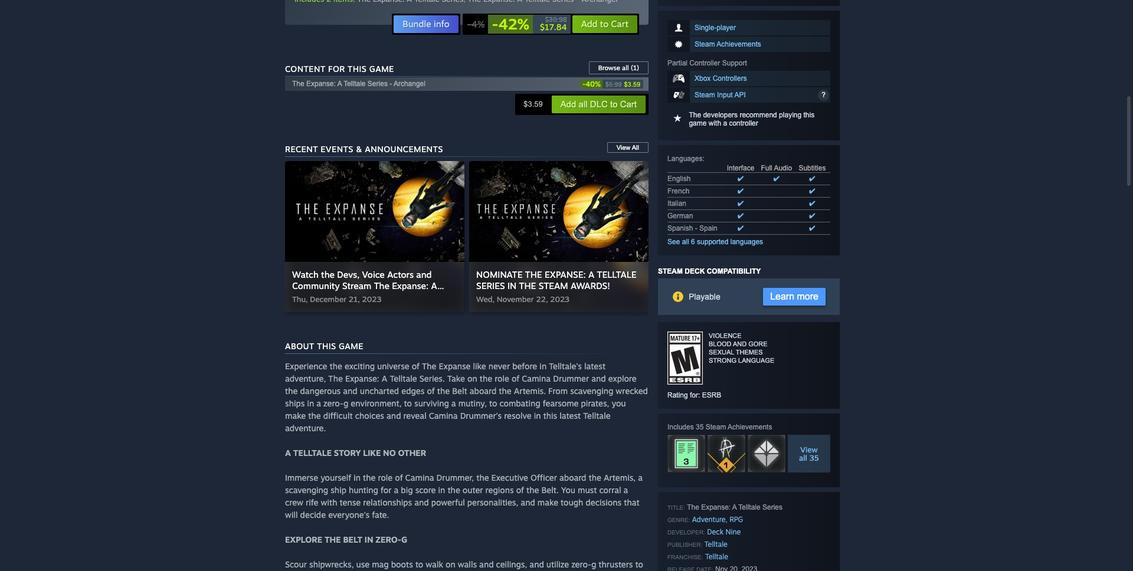 Task type: locate. For each thing, give the bounding box(es) containing it.
the inside the developers recommend playing this game with a controller
[[689, 111, 702, 119]]

the left developers
[[689, 111, 702, 119]]

the up november at the bottom of page
[[519, 281, 537, 292]]

latest down fearsome
[[560, 411, 581, 421]]

of up big
[[395, 473, 403, 483]]

this inside the developers recommend playing this game with a controller
[[804, 111, 815, 119]]

1 vertical spatial telltale link
[[706, 553, 729, 562]]

publisher:
[[668, 542, 703, 549]]

deck down adventure link
[[708, 528, 724, 537]]

on
[[468, 374, 478, 384], [446, 560, 456, 570]]

of
[[412, 361, 420, 371], [512, 374, 520, 384], [427, 386, 435, 396], [395, 473, 403, 483], [517, 485, 524, 495]]

series inside title: the expanse: a telltale series genre: adventure , rpg developer: deck nine publisher: telltale franchise: telltale
[[763, 504, 783, 512]]

1 2023 from the left
[[362, 295, 382, 304]]

the right stream
[[374, 281, 390, 292]]

in up powerful
[[439, 485, 446, 495]]

1 horizontal spatial g
[[592, 560, 597, 570]]

2023 down steam
[[551, 295, 570, 304]]

languages
[[731, 238, 764, 246]]

0 vertical spatial game
[[370, 64, 394, 74]]

executive
[[492, 473, 529, 483]]

about
[[285, 341, 315, 351]]

deck up playable
[[685, 268, 705, 276]]

1 horizontal spatial aboard
[[560, 473, 587, 483]]

expanse: inside title: the expanse: a telltale series genre: adventure , rpg developer: deck nine publisher: telltale franchise: telltale
[[702, 504, 731, 512]]

score
[[416, 485, 436, 495]]

like
[[363, 448, 381, 458]]

make
[[285, 411, 306, 421], [538, 498, 559, 508]]

data recoverer image
[[668, 435, 706, 473]]

0 horizontal spatial make
[[285, 411, 306, 421]]

view right doctor approved image
[[801, 445, 818, 455]]

1 vertical spatial in
[[365, 535, 374, 545]]

2 horizontal spatial series
[[763, 504, 783, 512]]

of down executive
[[517, 485, 524, 495]]

0 vertical spatial g
[[344, 399, 349, 409]]

this down fearsome
[[544, 411, 558, 421]]

0 vertical spatial this
[[804, 111, 815, 119]]

1 vertical spatial on
[[446, 560, 456, 570]]

the up 'ships' at the left
[[285, 386, 298, 396]]

full audio
[[761, 164, 793, 172]]

1 vertical spatial latest
[[560, 411, 581, 421]]

0 vertical spatial make
[[285, 411, 306, 421]]

add all dlc to cart
[[561, 99, 637, 109]]

0 vertical spatial cart
[[612, 18, 629, 30]]

learn more link
[[764, 288, 826, 306]]

1 horizontal spatial this
[[348, 64, 367, 74]]

language
[[739, 357, 775, 364]]

steam down the "see"
[[658, 268, 683, 276]]

telltale link for franchise:
[[706, 553, 729, 562]]

1 vertical spatial this
[[317, 341, 336, 351]]

steam achievements
[[695, 40, 762, 48]]

difficult
[[324, 411, 353, 421]]

a up immerse
[[285, 448, 291, 458]]

0 vertical spatial add
[[581, 18, 598, 30]]

rating for: esrb
[[668, 392, 722, 400]]

22,
[[537, 295, 548, 304]]

with inside the developers recommend playing this game with a controller
[[709, 119, 722, 128]]

adventure.
[[285, 423, 326, 433]]

thu,
[[292, 295, 308, 304]]

all left 6 in the right of the page
[[683, 238, 690, 246]]

camina up 'score'
[[405, 473, 434, 483]]

0 vertical spatial role
[[495, 374, 510, 384]]

1 vertical spatial view
[[801, 445, 818, 455]]

1 horizontal spatial on
[[468, 374, 478, 384]]

1 horizontal spatial game
[[370, 64, 394, 74]]

this right about
[[317, 341, 336, 351]]

series
[[368, 80, 388, 88], [324, 292, 349, 303], [763, 504, 783, 512]]

1 horizontal spatial this
[[804, 111, 815, 119]]

the up 22,
[[525, 269, 543, 281]]

no
[[383, 448, 396, 458]]

0 horizontal spatial with
[[321, 498, 338, 508]]

add right the '$30.98'
[[581, 18, 598, 30]]

expanse: inside watch the devs, voice actors and community stream the expanse: a telltale series
[[392, 281, 429, 292]]

- for -4%
[[467, 18, 472, 30]]

deck nine link
[[708, 528, 741, 537]]

35 right doctor approved image
[[810, 454, 820, 463]]

thu, december 21, 2023
[[292, 295, 382, 304]]

2 vertical spatial series
[[763, 504, 783, 512]]

1 vertical spatial series
[[324, 292, 349, 303]]

0 horizontal spatial 2023
[[362, 295, 382, 304]]

make inside the experience the exciting universe of the expanse like never before in telltale's latest adventure, the expanse: a telltale series. take on the role of camina drummer and explore the dangerous and uncharted edges of the belt aboard the artemis. from scavenging wrecked ships in a zero-g environment, to surviving a mutiny, to combating fearsome pirates, you make the difficult choices and reveal camina drummer's resolve in this latest telltale adventure.
[[285, 411, 306, 421]]

0 vertical spatial on
[[468, 374, 478, 384]]

a right "expanse:"
[[589, 269, 595, 281]]

1 horizontal spatial role
[[495, 374, 510, 384]]

1 vertical spatial with
[[321, 498, 338, 508]]

story
[[334, 448, 361, 458]]

before
[[513, 361, 538, 371]]

spanish - spain
[[668, 224, 718, 233]]

add all dlc to cart link
[[551, 95, 647, 114]]

-40% $5.99 $3.59
[[583, 80, 641, 89]]

0 vertical spatial 35
[[696, 423, 704, 432]]

g up difficult
[[344, 399, 349, 409]]

on right walk
[[446, 560, 456, 570]]

g inside scour shipwrecks, use mag boots to walk on walls and ceilings, and utilize zero-g thrusters to
[[592, 560, 597, 570]]

zero- inside scour shipwrecks, use mag boots to walk on walls and ceilings, and utilize zero-g thrusters to
[[572, 560, 592, 570]]

1 horizontal spatial in
[[508, 281, 517, 292]]

1 horizontal spatial make
[[538, 498, 559, 508]]

all inside view all 35
[[800, 454, 808, 463]]

developers
[[704, 111, 738, 119]]

steam down single-
[[695, 40, 716, 48]]

1 vertical spatial game
[[339, 341, 364, 351]]

$30.98 $17.84
[[540, 15, 567, 32]]

game up the expanse: a telltale series - archangel
[[370, 64, 394, 74]]

a right for
[[394, 485, 399, 495]]

stream
[[342, 281, 372, 292]]

on down like
[[468, 374, 478, 384]]

rating
[[668, 392, 688, 400]]

1 vertical spatial scavenging
[[285, 485, 328, 495]]

0 vertical spatial camina
[[522, 374, 551, 384]]

view inside view all 35
[[801, 445, 818, 455]]

mag
[[372, 560, 389, 570]]

add for add to cart
[[581, 18, 598, 30]]

0 horizontal spatial g
[[344, 399, 349, 409]]

game
[[689, 119, 707, 128]]

aboard up the you
[[560, 473, 587, 483]]

1 vertical spatial 35
[[810, 454, 820, 463]]

cart
[[612, 18, 629, 30], [620, 99, 637, 109]]

0 horizontal spatial zero-
[[324, 399, 344, 409]]

this inside the experience the exciting universe of the expanse like never before in telltale's latest adventure, the expanse: a telltale series. take on the role of camina drummer and explore the dangerous and uncharted edges of the belt aboard the artemis. from scavenging wrecked ships in a zero-g environment, to surviving a mutiny, to combating fearsome pirates, you make the difficult choices and reveal camina drummer's resolve in this latest telltale adventure.
[[544, 411, 558, 421]]

xbox controllers link
[[668, 71, 831, 86]]

with
[[709, 119, 722, 128], [321, 498, 338, 508]]

and right actors
[[417, 269, 432, 281]]

expanse: right voice
[[392, 281, 429, 292]]

latest up drummer
[[585, 361, 606, 371]]

in up november at the bottom of page
[[508, 281, 517, 292]]

1 horizontal spatial scavenging
[[571, 386, 614, 396]]

2 vertical spatial camina
[[405, 473, 434, 483]]

0 vertical spatial with
[[709, 119, 722, 128]]

adventure,
[[285, 374, 326, 384]]

the up adventure.
[[308, 411, 321, 421]]

this up the expanse: a telltale series - archangel
[[348, 64, 367, 74]]

the developers recommend playing this game with a controller
[[689, 111, 815, 128]]

0 horizontal spatial series
[[324, 292, 349, 303]]

scavenging inside the experience the exciting universe of the expanse like never before in telltale's latest adventure, the expanse: a telltale series. take on the role of camina drummer and explore the dangerous and uncharted edges of the belt aboard the artemis. from scavenging wrecked ships in a zero-g environment, to surviving a mutiny, to combating fearsome pirates, you make the difficult choices and reveal camina drummer's resolve in this latest telltale adventure.
[[571, 386, 614, 396]]

resolve
[[504, 411, 532, 421]]

0 horizontal spatial add
[[561, 99, 577, 109]]

1 horizontal spatial zero-
[[572, 560, 592, 570]]

includes
[[668, 423, 694, 432]]

archangel
[[394, 80, 426, 88]]

scavenging down immerse
[[285, 485, 328, 495]]

1 vertical spatial make
[[538, 498, 559, 508]]

1 vertical spatial g
[[592, 560, 597, 570]]

0 vertical spatial zero-
[[324, 399, 344, 409]]

ships
[[285, 399, 305, 409]]

other
[[398, 448, 426, 458]]

steam for steam achievements
[[695, 40, 716, 48]]

0 vertical spatial series
[[368, 80, 388, 88]]

the
[[321, 269, 335, 281], [330, 361, 343, 371], [480, 374, 493, 384], [285, 386, 298, 396], [437, 386, 450, 396], [499, 386, 512, 396], [308, 411, 321, 421], [363, 473, 376, 483], [477, 473, 489, 483], [589, 473, 602, 483], [448, 485, 461, 495], [527, 485, 539, 495]]

telltale inside watch the devs, voice actors and community stream the expanse: a telltale series
[[292, 292, 322, 303]]

a up uncharted
[[382, 374, 388, 384]]

1 vertical spatial aboard
[[560, 473, 587, 483]]

a inside the developers recommend playing this game with a controller
[[724, 119, 728, 128]]

in
[[508, 281, 517, 292], [365, 535, 374, 545]]

all for browse
[[622, 64, 629, 72]]

1 vertical spatial deck
[[708, 528, 724, 537]]

g left thrusters
[[592, 560, 597, 570]]

1 horizontal spatial telltale
[[597, 269, 637, 281]]

audio
[[774, 164, 793, 172]]

0 horizontal spatial role
[[378, 473, 393, 483]]

0 vertical spatial telltale link
[[705, 540, 728, 549]]

for:
[[690, 392, 701, 400]]

you
[[562, 485, 576, 495]]

0 horizontal spatial telltale
[[293, 448, 332, 458]]

0 vertical spatial scavenging
[[571, 386, 614, 396]]

1 vertical spatial role
[[378, 473, 393, 483]]

role down never
[[495, 374, 510, 384]]

35 right the includes
[[696, 423, 704, 432]]

and right walls
[[480, 560, 494, 570]]

camina up artemis.
[[522, 374, 551, 384]]

yourself
[[321, 473, 352, 483]]

1 horizontal spatial series
[[368, 80, 388, 88]]

and inside "violence blood and gore sexual themes strong language"
[[733, 341, 747, 348]]

- for -40% $5.99 $3.59
[[583, 80, 586, 89]]

1 horizontal spatial 2023
[[551, 295, 570, 304]]

deck inside title: the expanse: a telltale series genre: adventure , rpg developer: deck nine publisher: telltale franchise: telltale
[[708, 528, 724, 537]]

tense
[[340, 498, 361, 508]]

big
[[401, 485, 413, 495]]

german
[[668, 212, 694, 220]]

full
[[761, 164, 773, 172]]

in right belt
[[365, 535, 374, 545]]

the up dangerous
[[329, 374, 343, 384]]

1 horizontal spatial with
[[709, 119, 722, 128]]

0 vertical spatial aboard
[[470, 386, 497, 396]]

1 horizontal spatial view
[[801, 445, 818, 455]]

0 horizontal spatial this
[[544, 411, 558, 421]]

the up combating on the left bottom
[[499, 386, 512, 396]]

cart up browse all (1)
[[612, 18, 629, 30]]

0 vertical spatial telltale
[[597, 269, 637, 281]]

walk
[[426, 560, 444, 570]]

g
[[402, 535, 408, 545]]

steam inside 'link'
[[695, 40, 716, 48]]

zero- up difficult
[[324, 399, 344, 409]]

0 horizontal spatial deck
[[685, 268, 705, 276]]

1 horizontal spatial deck
[[708, 528, 724, 537]]

includes 35 steam achievements
[[668, 423, 773, 432]]

a right actors
[[431, 281, 438, 292]]

✔
[[738, 175, 744, 183], [774, 175, 780, 183], [810, 175, 816, 183], [738, 187, 744, 195], [810, 187, 816, 195], [738, 200, 744, 208], [810, 200, 816, 208], [738, 212, 744, 220], [810, 212, 816, 220], [738, 224, 744, 233], [810, 224, 816, 233]]

and left 'utilize' on the bottom of the page
[[530, 560, 544, 570]]

make down belt.
[[538, 498, 559, 508]]

telltale right "expanse:"
[[597, 269, 637, 281]]

1 horizontal spatial latest
[[585, 361, 606, 371]]

0 horizontal spatial on
[[446, 560, 456, 570]]

the down content
[[292, 80, 305, 88]]

$30.98
[[545, 15, 567, 24]]

0 horizontal spatial scavenging
[[285, 485, 328, 495]]

make down 'ships' at the left
[[285, 411, 306, 421]]

steam for steam deck compatibility
[[658, 268, 683, 276]]

bundle info
[[403, 18, 450, 30]]

expanse
[[439, 361, 471, 371]]

0 vertical spatial view
[[617, 144, 631, 151]]

utilize
[[547, 560, 569, 570]]

see all 6 supported languages
[[668, 238, 764, 246]]

achievements up doctor approved image
[[728, 423, 773, 432]]

aboard inside the "immerse yourself in the role of camina drummer, the executive officer aboard the artemis, a scavenging ship hunting for a big score in the outer regions of the belt. you must corral a crew rife with tense relationships and powerful personalities, and make tough decisions that will decide everyone's fate."
[[560, 473, 587, 483]]

- up add all dlc to cart
[[583, 80, 586, 89]]

the left 'devs,'
[[321, 269, 335, 281]]

all left dlc
[[579, 99, 588, 109]]

scavenging up pirates,
[[571, 386, 614, 396]]

2023 inside nominate the expanse: a telltale series in the steam awards! wed, november 22, 2023
[[551, 295, 570, 304]]

this
[[804, 111, 815, 119], [544, 411, 558, 421]]

0 horizontal spatial 35
[[696, 423, 704, 432]]

0 horizontal spatial view
[[617, 144, 631, 151]]

the right title:
[[688, 504, 700, 512]]

1 horizontal spatial 35
[[810, 454, 820, 463]]

content
[[285, 64, 326, 74]]

0 vertical spatial achievements
[[717, 40, 762, 48]]

drummer,
[[437, 473, 474, 483]]

0 horizontal spatial aboard
[[470, 386, 497, 396]]

steam down xbox
[[695, 91, 716, 99]]

role up for
[[378, 473, 393, 483]]

cart down $5.99
[[620, 99, 637, 109]]

0 vertical spatial $3.59
[[625, 81, 641, 88]]

all left (1)
[[622, 64, 629, 72]]

captain drummer image
[[708, 435, 746, 473]]

2 2023 from the left
[[551, 295, 570, 304]]

with right game in the top right of the page
[[709, 119, 722, 128]]

0 vertical spatial in
[[508, 281, 517, 292]]

steam input api
[[695, 91, 746, 99]]

achievements down single-player link
[[717, 40, 762, 48]]

single-
[[695, 24, 717, 32]]

achievements
[[717, 40, 762, 48], [728, 423, 773, 432]]

35 inside view all 35
[[810, 454, 820, 463]]

expanse: down exciting
[[345, 374, 380, 384]]

0 horizontal spatial latest
[[560, 411, 581, 421]]

aboard up mutiny,
[[470, 386, 497, 396]]

expanse: inside the experience the exciting universe of the expanse like never before in telltale's latest adventure, the expanse: a telltale series. take on the role of camina drummer and explore the dangerous and uncharted edges of the belt aboard the artemis. from scavenging wrecked ships in a zero-g environment, to surviving a mutiny, to combating fearsome pirates, you make the difficult choices and reveal camina drummer's resolve in this latest telltale adventure.
[[345, 374, 380, 384]]

telltale inside nominate the expanse: a telltale series in the steam awards! wed, november 22, 2023
[[597, 269, 637, 281]]

the
[[525, 269, 543, 281], [519, 281, 537, 292], [325, 535, 341, 545]]

view left all
[[617, 144, 631, 151]]

to up drummer's on the bottom left of the page
[[490, 399, 497, 409]]

drummer
[[553, 374, 590, 384]]

shipwrecks,
[[309, 560, 354, 570]]

use
[[356, 560, 370, 570]]

of up "series."
[[412, 361, 420, 371]]

1 horizontal spatial $3.59
[[625, 81, 641, 88]]

this right playing
[[804, 111, 815, 119]]

0 vertical spatial latest
[[585, 361, 606, 371]]

0 vertical spatial deck
[[685, 268, 705, 276]]

a right artemis,
[[639, 473, 643, 483]]

1 vertical spatial $3.59
[[524, 100, 543, 109]]

all right doctor approved image
[[800, 454, 808, 463]]

the up outer
[[477, 473, 489, 483]]

(1)
[[631, 64, 640, 72]]

0 vertical spatial this
[[348, 64, 367, 74]]

1 vertical spatial zero-
[[572, 560, 592, 570]]

from
[[549, 386, 568, 396]]

- right info
[[467, 18, 472, 30]]

1 vertical spatial add
[[561, 99, 577, 109]]

and
[[417, 269, 432, 281], [733, 341, 747, 348], [592, 374, 606, 384], [343, 386, 358, 396], [387, 411, 401, 421], [415, 498, 429, 508], [521, 498, 536, 508], [480, 560, 494, 570], [530, 560, 544, 570]]

2023
[[362, 295, 382, 304], [551, 295, 570, 304]]

1 vertical spatial this
[[544, 411, 558, 421]]

and left explore
[[592, 374, 606, 384]]

2023 right 21,
[[362, 295, 382, 304]]

1 horizontal spatial add
[[581, 18, 598, 30]]

interface
[[727, 164, 755, 172]]

the left belt
[[325, 535, 341, 545]]

immerse yourself in the role of camina drummer, the executive officer aboard the artemis, a scavenging ship hunting for a big score in the outer regions of the belt. you must corral a crew rife with tense relationships and powerful personalities, and make tough decisions that will decide everyone's fate.
[[285, 473, 643, 520]]



Task type: vqa. For each thing, say whether or not it's contained in the screenshot.
COUNTER-
no



Task type: describe. For each thing, give the bounding box(es) containing it.
watch the devs, voice actors and community stream the expanse: a telltale series
[[292, 269, 438, 303]]

recommend
[[740, 111, 778, 119]]

view all link
[[608, 142, 649, 153]]

doctor approved image
[[748, 435, 786, 473]]

21,
[[349, 295, 360, 304]]

the inside title: the expanse: a telltale series genre: adventure , rpg developer: deck nine publisher: telltale franchise: telltale
[[688, 504, 700, 512]]

achievements inside 'link'
[[717, 40, 762, 48]]

- left spain
[[696, 224, 698, 233]]

never
[[489, 361, 510, 371]]

to right dlc
[[611, 99, 618, 109]]

will
[[285, 510, 298, 520]]

single-player
[[695, 24, 736, 32]]

0 horizontal spatial $3.59
[[524, 100, 543, 109]]

0 horizontal spatial this
[[317, 341, 336, 351]]

and inside watch the devs, voice actors and community stream the expanse: a telltale series
[[417, 269, 432, 281]]

devs,
[[337, 269, 360, 281]]

- for -42%
[[492, 15, 499, 33]]

relationships
[[363, 498, 412, 508]]

surviving
[[415, 399, 449, 409]]

in up hunting
[[354, 473, 361, 483]]

french
[[668, 187, 690, 195]]

december
[[310, 295, 347, 304]]

in inside nominate the expanse: a telltale series in the steam awards! wed, november 22, 2023
[[508, 281, 517, 292]]

steam up captain drummer image
[[706, 423, 727, 432]]

violence
[[709, 332, 742, 340]]

events
[[321, 144, 354, 154]]

scavenging inside the "immerse yourself in the role of camina drummer, the executive officer aboard the artemis, a scavenging ship hunting for a big score in the outer regions of the belt. you must corral a crew rife with tense relationships and powerful personalities, and make tough decisions that will decide everyone's fate."
[[285, 485, 328, 495]]

explore the belt in zero-g
[[285, 535, 408, 545]]

all for add
[[579, 99, 588, 109]]

single-player link
[[668, 20, 831, 35]]

personalities,
[[468, 498, 519, 508]]

of up surviving
[[427, 386, 435, 396]]

expanse:
[[545, 269, 586, 281]]

a down belt
[[452, 399, 456, 409]]

regions
[[486, 485, 514, 495]]

the down "officer"
[[527, 485, 539, 495]]

franchise:
[[668, 555, 704, 561]]

the down about this game at the left bottom
[[330, 361, 343, 371]]

steam for steam input api
[[695, 91, 716, 99]]

$3.59 inside the "-40% $5.99 $3.59"
[[625, 81, 641, 88]]

telltale's
[[549, 361, 582, 371]]

a inside nominate the expanse: a telltale series in the steam awards! wed, november 22, 2023
[[589, 269, 595, 281]]

the inside watch the devs, voice actors and community stream the expanse: a telltale series
[[321, 269, 335, 281]]

a inside title: the expanse: a telltale series genre: adventure , rpg developer: deck nine publisher: telltale franchise: telltale
[[733, 504, 737, 512]]

a up that
[[624, 485, 629, 495]]

adventure
[[693, 516, 726, 524]]

role inside the experience the exciting universe of the expanse like never before in telltale's latest adventure, the expanse: a telltale series. take on the role of camina drummer and explore the dangerous and uncharted edges of the belt aboard the artemis. from scavenging wrecked ships in a zero-g environment, to surviving a mutiny, to combating fearsome pirates, you make the difficult choices and reveal camina drummer's resolve in this latest telltale adventure.
[[495, 374, 510, 384]]

the for g
[[325, 535, 341, 545]]

more
[[798, 292, 819, 302]]

outer
[[463, 485, 483, 495]]

for
[[381, 485, 392, 495]]

to up browse
[[601, 18, 609, 30]]

blood
[[709, 341, 732, 348]]

explore
[[285, 535, 323, 545]]

aboard inside the experience the exciting universe of the expanse like never before in telltale's latest adventure, the expanse: a telltale series. take on the role of camina drummer and explore the dangerous and uncharted edges of the belt aboard the artemis. from scavenging wrecked ships in a zero-g environment, to surviving a mutiny, to combating fearsome pirates, you make the difficult choices and reveal camina drummer's resolve in this latest telltale adventure.
[[470, 386, 497, 396]]

on inside the experience the exciting universe of the expanse like never before in telltale's latest adventure, the expanse: a telltale series. take on the role of camina drummer and explore the dangerous and uncharted edges of the belt aboard the artemis. from scavenging wrecked ships in a zero-g environment, to surviving a mutiny, to combating fearsome pirates, you make the difficult choices and reveal camina drummer's resolve in this latest telltale adventure.
[[468, 374, 478, 384]]

hunting
[[349, 485, 379, 495]]

and down "officer"
[[521, 498, 536, 508]]

all for view
[[800, 454, 808, 463]]

content for this game
[[285, 64, 394, 74]]

0 horizontal spatial game
[[339, 341, 364, 351]]

steam
[[539, 281, 569, 292]]

english
[[668, 175, 691, 183]]

the inside watch the devs, voice actors and community stream the expanse: a telltale series
[[374, 281, 390, 292]]

in right resolve
[[534, 411, 541, 421]]

and left 'reveal'
[[387, 411, 401, 421]]

crew
[[285, 498, 304, 508]]

input
[[718, 91, 733, 99]]

in right 'ships' at the left
[[307, 399, 314, 409]]

to left walk
[[416, 560, 424, 570]]

watch
[[292, 269, 319, 281]]

a down dangerous
[[317, 399, 321, 409]]

1 vertical spatial cart
[[620, 99, 637, 109]]

all for see
[[683, 238, 690, 246]]

api
[[735, 91, 746, 99]]

take
[[448, 374, 465, 384]]

drummer's
[[460, 411, 502, 421]]

belt
[[452, 386, 468, 396]]

a down content for this game
[[338, 80, 342, 88]]

ceilings,
[[496, 560, 528, 570]]

recent
[[285, 144, 318, 154]]

everyone's
[[328, 510, 370, 520]]

xbox controllers
[[695, 74, 748, 83]]

1 vertical spatial achievements
[[728, 423, 773, 432]]

-42%
[[492, 15, 530, 33]]

announcements
[[365, 144, 443, 154]]

and down exciting
[[343, 386, 358, 396]]

6
[[692, 238, 696, 246]]

the expanse: a telltale series - archangel
[[292, 80, 426, 88]]

walls
[[458, 560, 477, 570]]

uncharted
[[360, 386, 399, 396]]

the for series
[[525, 269, 543, 281]]

of down before
[[512, 374, 520, 384]]

edges
[[402, 386, 425, 396]]

expanse: down for
[[307, 80, 336, 88]]

nominate
[[477, 269, 523, 281]]

make inside the "immerse yourself in the role of camina drummer, the executive officer aboard the artemis, a scavenging ship hunting for a big score in the outer regions of the belt. you must corral a crew rife with tense relationships and powerful personalities, and make tough decisions that will decide everyone's fate."
[[538, 498, 559, 508]]

the up "series."
[[422, 361, 437, 371]]

and down 'score'
[[415, 498, 429, 508]]

a inside watch the devs, voice actors and community stream the expanse: a telltale series
[[431, 281, 438, 292]]

with inside the "immerse yourself in the role of camina drummer, the executive officer aboard the artemis, a scavenging ship hunting for a big score in the outer regions of the belt. you must corral a crew rife with tense relationships and powerful personalities, and make tough decisions that will decide everyone's fate."
[[321, 498, 338, 508]]

to right thrusters
[[636, 560, 644, 570]]

add for add all dlc to cart
[[561, 99, 577, 109]]

the down the drummer,
[[448, 485, 461, 495]]

1 vertical spatial camina
[[429, 411, 458, 421]]

camina inside the "immerse yourself in the role of camina drummer, the executive officer aboard the artemis, a scavenging ship hunting for a big score in the outer regions of the belt. you must corral a crew rife with tense relationships and powerful personalities, and make tough decisions that will decide everyone's fate."
[[405, 473, 434, 483]]

the down like
[[480, 374, 493, 384]]

in right before
[[540, 361, 547, 371]]

playing
[[780, 111, 802, 119]]

xbox
[[695, 74, 711, 83]]

artemis,
[[604, 473, 636, 483]]

to down edges
[[404, 399, 412, 409]]

the up hunting
[[363, 473, 376, 483]]

series.
[[420, 374, 445, 384]]

a inside the experience the exciting universe of the expanse like never before in telltale's latest adventure, the expanse: a telltale series. take on the role of camina drummer and explore the dangerous and uncharted edges of the belt aboard the artemis. from scavenging wrecked ships in a zero-g environment, to surviving a mutiny, to combating fearsome pirates, you make the difficult choices and reveal camina drummer's resolve in this latest telltale adventure.
[[382, 374, 388, 384]]

that
[[624, 498, 640, 508]]

the left belt
[[437, 386, 450, 396]]

title: the expanse: a telltale series genre: adventure , rpg developer: deck nine publisher: telltale franchise: telltale
[[668, 504, 783, 562]]

the up must
[[589, 473, 602, 483]]

for
[[328, 64, 345, 74]]

view for all
[[617, 144, 631, 151]]

combating
[[500, 399, 541, 409]]

- left archangel
[[390, 80, 392, 88]]

role inside the "immerse yourself in the role of camina drummer, the executive officer aboard the artemis, a scavenging ship hunting for a big score in the outer regions of the belt. you must corral a crew rife with tense relationships and powerful personalities, and make tough decisions that will decide everyone's fate."
[[378, 473, 393, 483]]

?
[[822, 91, 826, 99]]

adventure link
[[693, 516, 726, 524]]

belt
[[343, 535, 363, 545]]

on inside scour shipwrecks, use mag boots to walk on walls and ceilings, and utilize zero-g thrusters to
[[446, 560, 456, 570]]

$5.99
[[606, 81, 622, 88]]

g inside the experience the exciting universe of the expanse like never before in telltale's latest adventure, the expanse: a telltale series. take on the role of camina drummer and explore the dangerous and uncharted edges of the belt aboard the artemis. from scavenging wrecked ships in a zero-g environment, to surviving a mutiny, to combating fearsome pirates, you make the difficult choices and reveal camina drummer's resolve in this latest telltale adventure.
[[344, 399, 349, 409]]

telltale link for publisher:
[[705, 540, 728, 549]]

developer:
[[668, 530, 706, 536]]

november
[[497, 295, 534, 304]]

scour
[[285, 560, 307, 570]]

scour shipwrecks, use mag boots to walk on walls and ceilings, and utilize zero-g thrusters to
[[285, 560, 644, 572]]

wed,
[[477, 295, 495, 304]]

series inside watch the devs, voice actors and community stream the expanse: a telltale series
[[324, 292, 349, 303]]

experience the exciting universe of the expanse like never before in telltale's latest adventure, the expanse: a telltale series. take on the role of camina drummer and explore the dangerous and uncharted edges of the belt aboard the artemis. from scavenging wrecked ships in a zero-g environment, to surviving a mutiny, to combating fearsome pirates, you make the difficult choices and reveal camina drummer's resolve in this latest telltale adventure.
[[285, 361, 648, 433]]

controller
[[730, 119, 759, 128]]

zero- inside the experience the exciting universe of the expanse like never before in telltale's latest adventure, the expanse: a telltale series. take on the role of camina drummer and explore the dangerous and uncharted edges of the belt aboard the artemis. from scavenging wrecked ships in a zero-g environment, to surviving a mutiny, to combating fearsome pirates, you make the difficult choices and reveal camina drummer's resolve in this latest telltale adventure.
[[324, 399, 344, 409]]

$17.84
[[540, 22, 567, 32]]

decide
[[300, 510, 326, 520]]

0 horizontal spatial in
[[365, 535, 374, 545]]

view for all
[[801, 445, 818, 455]]

controller
[[690, 59, 721, 67]]

thrusters
[[599, 560, 633, 570]]

1 vertical spatial telltale
[[293, 448, 332, 458]]

officer
[[531, 473, 557, 483]]



